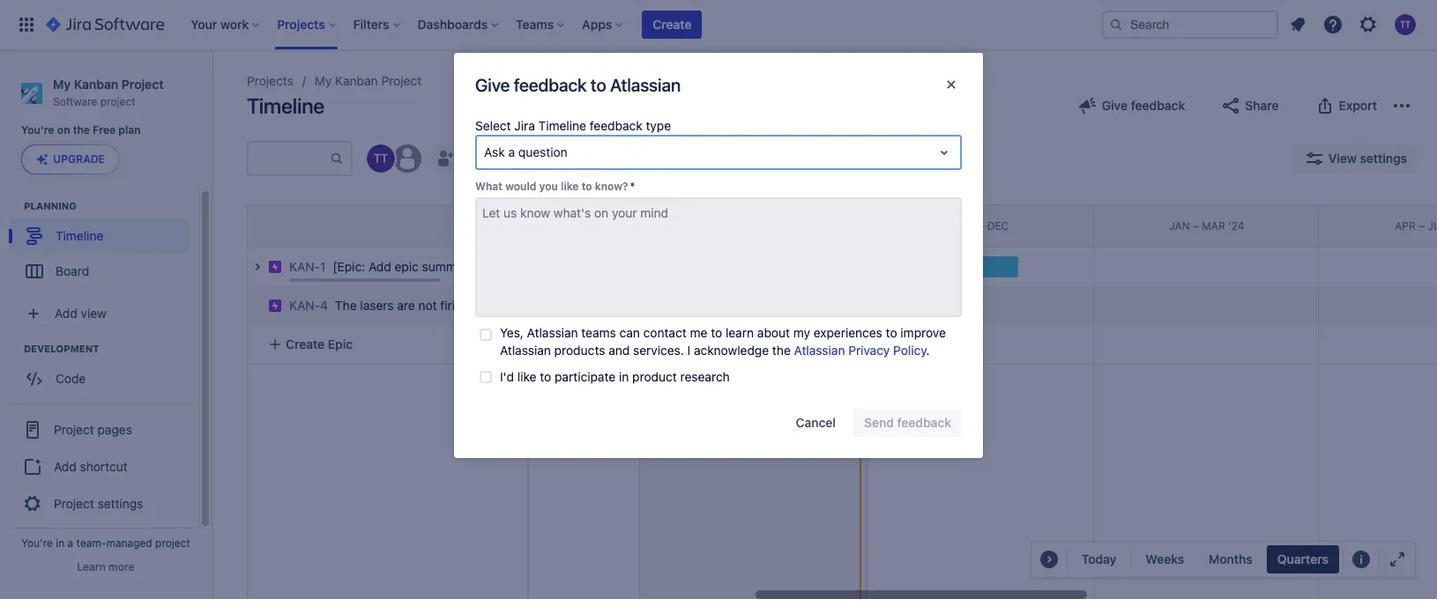 Task type: describe. For each thing, give the bounding box(es) containing it.
i'd
[[500, 369, 514, 384]]

products
[[554, 343, 605, 358]]

apr for apr – ju
[[1395, 219, 1416, 233]]

summary]
[[422, 259, 479, 274]]

today button
[[1071, 546, 1127, 574]]

not
[[418, 298, 437, 313]]

projects
[[247, 73, 293, 88]]

epic
[[395, 259, 419, 274]]

epic image for kan-4 the lasers are not firing
[[268, 299, 282, 313]]

projects link
[[247, 71, 293, 92]]

policy
[[893, 343, 926, 358]]

0 vertical spatial like
[[561, 180, 579, 193]]

Search timeline text field
[[249, 143, 330, 175]]

project inside the my kanban project software project
[[121, 77, 164, 92]]

firing
[[440, 298, 470, 313]]

atlassian down my
[[794, 343, 845, 358]]

1 horizontal spatial feedback
[[590, 118, 642, 133]]

create button
[[642, 11, 702, 39]]

give for give feedback
[[1102, 98, 1128, 113]]

add inside 'button'
[[54, 459, 77, 474]]

cancel button
[[785, 409, 846, 437]]

atlassian down yes,
[[500, 343, 551, 358]]

months
[[1209, 552, 1253, 567]]

add people image
[[434, 148, 455, 169]]

would
[[505, 180, 536, 193]]

create epic
[[286, 337, 353, 352]]

board
[[56, 264, 89, 279]]

atlassian privacy policy link
[[794, 343, 926, 358]]

my kanban project link
[[315, 71, 422, 92]]

project settings link
[[7, 485, 191, 524]]

settings
[[97, 496, 143, 511]]

kan- for 4
[[289, 298, 320, 313]]

close modal image
[[941, 74, 962, 95]]

project settings
[[54, 496, 143, 511]]

privacy
[[848, 343, 890, 358]]

mar
[[1202, 219, 1225, 233]]

participate
[[555, 369, 616, 384]]

'24
[[1228, 219, 1244, 233]]

development
[[24, 343, 99, 355]]

2 horizontal spatial timeline
[[538, 118, 586, 133]]

feedback for give feedback to atlassian
[[514, 75, 587, 95]]

1 horizontal spatial timeline
[[247, 93, 325, 118]]

know?
[[595, 180, 628, 193]]

[epic:
[[333, 259, 365, 274]]

1 vertical spatial in
[[56, 537, 65, 550]]

board link
[[9, 254, 190, 289]]

the
[[335, 298, 357, 313]]

epic
[[328, 337, 353, 352]]

lasers
[[360, 298, 394, 313]]

kanban for my kanban project
[[335, 73, 378, 88]]

cancel
[[796, 415, 836, 430]]

search image
[[1109, 18, 1123, 32]]

jun
[[533, 219, 555, 233]]

to up the policy
[[886, 325, 897, 340]]

my kanban project software project
[[53, 77, 164, 108]]

what
[[475, 180, 503, 193]]

export button
[[1304, 92, 1388, 120]]

planning group
[[9, 200, 197, 295]]

jan
[[1169, 219, 1190, 233]]

oct – dec
[[953, 219, 1009, 233]]

– for jun
[[524, 219, 530, 233]]

feedback for give feedback
[[1131, 98, 1185, 113]]

type
[[646, 118, 671, 133]]

0 vertical spatial add
[[369, 259, 391, 274]]

learn more button
[[77, 561, 135, 575]]

1 vertical spatial like
[[517, 369, 537, 384]]

the inside yes, atlassian teams can contact me to learn about my experiences to improve atlassian products and services. i acknowledge the
[[772, 343, 791, 358]]

contact
[[643, 325, 687, 340]]

atlassian privacy policy .
[[794, 343, 930, 358]]

kan- for 1
[[289, 259, 320, 274]]

plan
[[118, 124, 141, 137]]

open image
[[934, 142, 955, 163]]

you're for you're on the free plan
[[21, 124, 54, 137]]

kanban for my kanban project software project
[[74, 77, 118, 92]]

weeks
[[1146, 552, 1184, 567]]

kan-1 link
[[289, 258, 326, 276]]

to up select jira timeline feedback type
[[591, 75, 606, 95]]

epic image for kan-1 [epic: add epic summary]
[[268, 260, 282, 274]]

project pages link
[[7, 411, 191, 450]]

terry turtle image
[[367, 145, 395, 173]]

kan-4 link
[[289, 297, 328, 315]]

and
[[609, 343, 630, 358]]

project up add shortcut
[[54, 422, 94, 437]]

give for give feedback to atlassian
[[475, 75, 510, 95]]

experiences
[[814, 325, 882, 340]]

Let us know what's on your mind text field
[[475, 197, 962, 317]]

– for ju
[[1419, 219, 1425, 233]]

my
[[793, 325, 810, 340]]

i'd like to participate in product research
[[500, 369, 730, 384]]

you're on the free plan
[[21, 124, 141, 137]]

about
[[757, 325, 790, 340]]

atlassian up type
[[610, 75, 681, 95]]

shortcut
[[80, 459, 128, 474]]

you
[[539, 180, 558, 193]]

1
[[320, 259, 326, 274]]

learn
[[726, 325, 754, 340]]

months button
[[1198, 546, 1263, 574]]

weeks button
[[1135, 546, 1195, 574]]

services.
[[633, 343, 684, 358]]

export
[[1339, 98, 1377, 113]]

enter full screen image
[[1387, 549, 1408, 570]]

create for create
[[653, 17, 692, 32]]

0 vertical spatial in
[[619, 369, 629, 384]]



Task type: vqa. For each thing, say whether or not it's contained in the screenshot.
Today
yes



Task type: locate. For each thing, give the bounding box(es) containing it.
my for my kanban project software project
[[53, 77, 71, 92]]

quarters button
[[1267, 546, 1339, 574]]

give feedback button
[[1067, 92, 1196, 120]]

0 horizontal spatial in
[[56, 537, 65, 550]]

2 apr from the left
[[1395, 219, 1416, 233]]

the down about
[[772, 343, 791, 358]]

to
[[591, 75, 606, 95], [582, 180, 592, 193], [711, 325, 722, 340], [886, 325, 897, 340], [540, 369, 551, 384]]

atlassian
[[610, 75, 681, 95], [527, 325, 578, 340], [500, 343, 551, 358], [794, 343, 845, 358]]

0 vertical spatial epic image
[[268, 260, 282, 274]]

1 – from the left
[[524, 219, 530, 233]]

create inside the create button
[[653, 17, 692, 32]]

product
[[632, 369, 677, 384]]

4 – from the left
[[1419, 219, 1425, 233]]

managed
[[106, 537, 152, 550]]

improve
[[901, 325, 946, 340]]

apr left ju
[[1395, 219, 1416, 233]]

a
[[68, 537, 73, 550]]

0 horizontal spatial feedback
[[514, 75, 587, 95]]

create
[[653, 17, 692, 32], [286, 337, 325, 352]]

create for create epic
[[286, 337, 325, 352]]

timeline inside the planning group
[[56, 228, 103, 243]]

pages
[[97, 422, 132, 437]]

apr – ju
[[1395, 219, 1437, 233]]

show child issues image
[[247, 257, 268, 278]]

– left jun
[[524, 219, 530, 233]]

export icon image
[[1314, 95, 1335, 116]]

1 kan- from the top
[[289, 259, 320, 274]]

apr left jun
[[500, 219, 521, 233]]

jira
[[514, 118, 535, 133]]

kan-4 the lasers are not firing
[[289, 298, 470, 313]]

timeline up board
[[56, 228, 103, 243]]

project
[[100, 95, 135, 108], [155, 537, 190, 550]]

1 vertical spatial add
[[54, 459, 77, 474]]

0 horizontal spatial add
[[54, 459, 77, 474]]

add left shortcut
[[54, 459, 77, 474]]

select jira timeline feedback type
[[475, 118, 671, 133]]

timeline link
[[9, 219, 190, 254]]

epic image left kan-1 link
[[268, 260, 282, 274]]

dec
[[987, 219, 1009, 233]]

1 you're from the top
[[21, 124, 54, 137]]

give feedback
[[1102, 98, 1185, 113]]

0 horizontal spatial my
[[53, 77, 71, 92]]

project inside the my kanban project software project
[[100, 95, 135, 108]]

epic image
[[268, 260, 282, 274], [268, 299, 282, 313]]

code link
[[9, 362, 190, 397]]

0 vertical spatial you're
[[21, 124, 54, 137]]

my for my kanban project
[[315, 73, 332, 88]]

project up a
[[54, 496, 94, 511]]

in down 'and'
[[619, 369, 629, 384]]

1 horizontal spatial kanban
[[335, 73, 378, 88]]

my inside the my kanban project software project
[[53, 77, 71, 92]]

research
[[680, 369, 730, 384]]

you're
[[21, 124, 54, 137], [21, 537, 53, 550]]

are
[[397, 298, 415, 313]]

you're in a team-managed project
[[21, 537, 190, 550]]

learn
[[77, 561, 106, 574]]

jan – mar '24
[[1169, 219, 1244, 233]]

timeline right jira
[[538, 118, 586, 133]]

1 vertical spatial the
[[772, 343, 791, 358]]

create inside create epic button
[[286, 337, 325, 352]]

planning
[[24, 200, 76, 212]]

kanban
[[335, 73, 378, 88], [74, 77, 118, 92]]

add
[[369, 259, 391, 274], [54, 459, 77, 474]]

the right on
[[73, 124, 90, 137]]

0 horizontal spatial kanban
[[74, 77, 118, 92]]

to right i'd
[[540, 369, 551, 384]]

1 vertical spatial project
[[155, 537, 190, 550]]

0 horizontal spatial create
[[286, 337, 325, 352]]

like right i'd
[[517, 369, 537, 384]]

code
[[56, 371, 86, 386]]

what would you like to know? *
[[475, 180, 635, 193]]

development group
[[9, 342, 197, 402]]

kanban inside the my kanban project software project
[[74, 77, 118, 92]]

ju
[[1428, 219, 1437, 233]]

1 horizontal spatial create
[[653, 17, 692, 32]]

group
[[7, 404, 191, 529]]

team-
[[76, 537, 106, 550]]

more
[[109, 561, 135, 574]]

upgrade button
[[22, 146, 118, 174]]

to right me
[[711, 325, 722, 340]]

0 horizontal spatial the
[[73, 124, 90, 137]]

acknowledge
[[694, 343, 769, 358]]

1 vertical spatial give
[[1102, 98, 1128, 113]]

feedback left type
[[590, 118, 642, 133]]

1 vertical spatial feedback
[[1131, 98, 1185, 113]]

3 – from the left
[[1193, 219, 1199, 233]]

the
[[73, 124, 90, 137], [772, 343, 791, 358]]

project up plan
[[100, 95, 135, 108]]

apr
[[500, 219, 521, 233], [1395, 219, 1416, 233]]

1 vertical spatial epic image
[[268, 299, 282, 313]]

add left epic
[[369, 259, 391, 274]]

2 horizontal spatial feedback
[[1131, 98, 1185, 113]]

1 apr from the left
[[500, 219, 521, 233]]

0 horizontal spatial project
[[100, 95, 135, 108]]

my kanban project
[[315, 73, 422, 88]]

2 you're from the top
[[21, 537, 53, 550]]

– for mar
[[1193, 219, 1199, 233]]

1 horizontal spatial give
[[1102, 98, 1128, 113]]

0 vertical spatial create
[[653, 17, 692, 32]]

atlassian up products
[[527, 325, 578, 340]]

to left know?
[[582, 180, 592, 193]]

give inside button
[[1102, 98, 1128, 113]]

0 horizontal spatial like
[[517, 369, 537, 384]]

1 vertical spatial kan-
[[289, 298, 320, 313]]

today
[[1082, 552, 1117, 567]]

like right you
[[561, 180, 579, 193]]

you're for you're in a team-managed project
[[21, 537, 53, 550]]

my right projects
[[315, 73, 332, 88]]

software
[[53, 95, 97, 108]]

1 horizontal spatial the
[[772, 343, 791, 358]]

2 kan- from the top
[[289, 298, 320, 313]]

kan- down kan-1 link
[[289, 298, 320, 313]]

give up "select"
[[475, 75, 510, 95]]

0 horizontal spatial give
[[475, 75, 510, 95]]

feedback up select jira timeline feedback type
[[514, 75, 587, 95]]

apr for apr – jun
[[500, 219, 521, 233]]

create banner
[[0, 0, 1437, 49]]

1 horizontal spatial apr
[[1395, 219, 1416, 233]]

2 epic image from the top
[[268, 299, 282, 313]]

primary element
[[11, 0, 1102, 49]]

– right the "jan"
[[1193, 219, 1199, 233]]

unassigned image
[[393, 145, 421, 173]]

0 vertical spatial project
[[100, 95, 135, 108]]

add shortcut
[[54, 459, 128, 474]]

kanban up terry turtle icon
[[335, 73, 378, 88]]

–
[[524, 219, 530, 233], [978, 219, 984, 233], [1193, 219, 1199, 233], [1419, 219, 1425, 233]]

give feedback to atlassian
[[475, 75, 681, 95]]

yes, atlassian teams can contact me to learn about my experiences to improve atlassian products and services. i acknowledge the
[[500, 325, 946, 358]]

learn more
[[77, 561, 135, 574]]

kanban up software
[[74, 77, 118, 92]]

kan- up the kan-4 link
[[289, 259, 320, 274]]

0 horizontal spatial timeline
[[56, 228, 103, 243]]

1 horizontal spatial my
[[315, 73, 332, 88]]

1 horizontal spatial in
[[619, 369, 629, 384]]

– left the dec
[[978, 219, 984, 233]]

1 horizontal spatial project
[[155, 537, 190, 550]]

feedback down search field
[[1131, 98, 1185, 113]]

0 vertical spatial feedback
[[514, 75, 587, 95]]

1 vertical spatial you're
[[21, 537, 53, 550]]

epic image left the kan-4 link
[[268, 299, 282, 313]]

quarters
[[1277, 552, 1329, 567]]

1 horizontal spatial like
[[561, 180, 579, 193]]

0 horizontal spatial apr
[[500, 219, 521, 233]]

oct
[[953, 219, 975, 233]]

me
[[690, 325, 708, 340]]

upgrade
[[53, 153, 105, 166]]

add shortcut button
[[7, 450, 191, 485]]

timeline
[[247, 93, 325, 118], [538, 118, 586, 133], [56, 228, 103, 243]]

2 – from the left
[[978, 219, 984, 233]]

yes,
[[500, 325, 524, 340]]

kan-
[[289, 259, 320, 274], [289, 298, 320, 313]]

timeline down projects link
[[247, 93, 325, 118]]

kan-1 [epic: add epic summary]
[[289, 259, 479, 274]]

2 vertical spatial feedback
[[590, 118, 642, 133]]

1 epic image from the top
[[268, 260, 282, 274]]

project up unassigned icon
[[381, 73, 422, 88]]

give down search icon
[[1102, 98, 1128, 113]]

1 vertical spatial create
[[286, 337, 325, 352]]

0 vertical spatial the
[[73, 124, 90, 137]]

i
[[687, 343, 691, 358]]

free
[[93, 124, 116, 137]]

*
[[630, 180, 635, 193]]

on
[[57, 124, 70, 137]]

select
[[475, 118, 511, 133]]

Search field
[[1102, 11, 1278, 39]]

my up software
[[53, 77, 71, 92]]

you're left on
[[21, 124, 54, 137]]

you're left a
[[21, 537, 53, 550]]

– for dec
[[978, 219, 984, 233]]

.
[[926, 343, 930, 358]]

my
[[315, 73, 332, 88], [53, 77, 71, 92]]

project up plan
[[121, 77, 164, 92]]

teams
[[581, 325, 616, 340]]

feedback
[[514, 75, 587, 95], [1131, 98, 1185, 113], [590, 118, 642, 133]]

– left ju
[[1419, 219, 1425, 233]]

1 horizontal spatial add
[[369, 259, 391, 274]]

group containing project pages
[[7, 404, 191, 529]]

feedback inside button
[[1131, 98, 1185, 113]]

jira software image
[[46, 14, 164, 35], [46, 14, 164, 35]]

in left a
[[56, 537, 65, 550]]

like
[[561, 180, 579, 193], [517, 369, 537, 384]]

0 vertical spatial kan-
[[289, 259, 320, 274]]

0 vertical spatial give
[[475, 75, 510, 95]]

project right managed on the bottom left
[[155, 537, 190, 550]]



